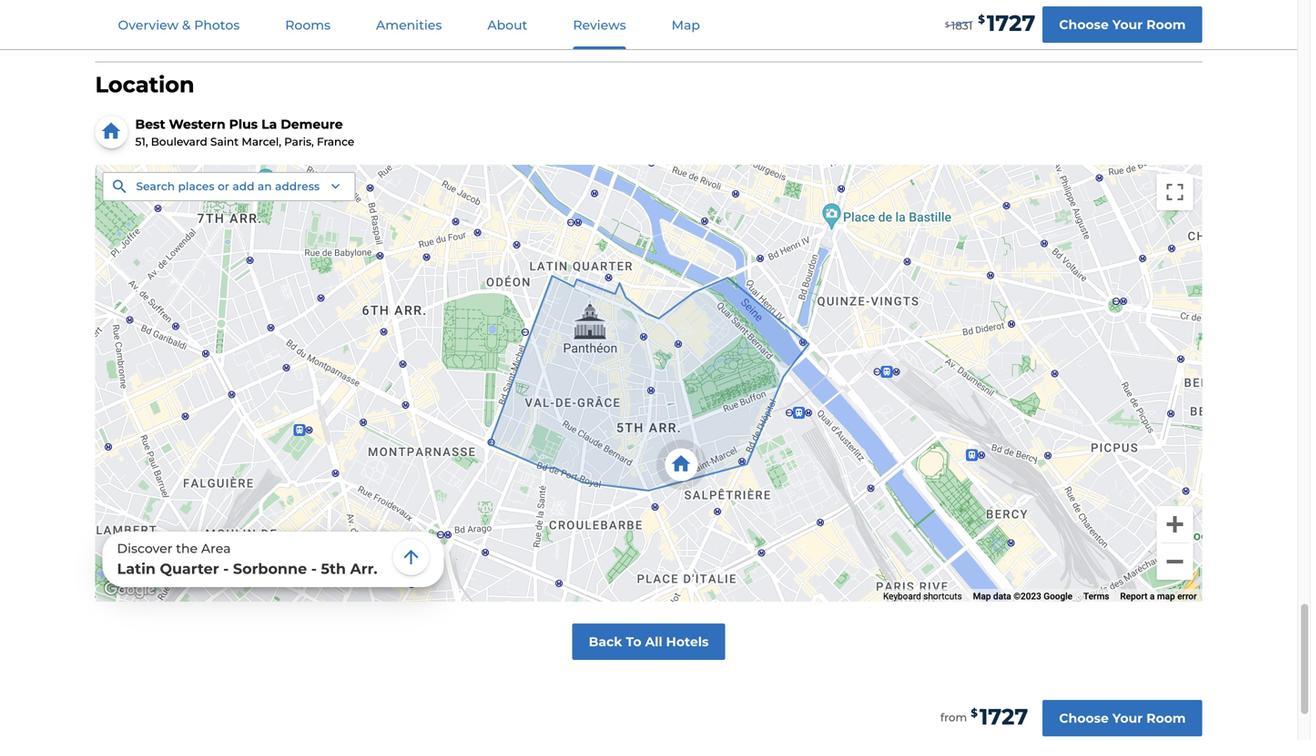 Task type: describe. For each thing, give the bounding box(es) containing it.
boulevard
[[151, 135, 207, 148]]

0 horizontal spatial $
[[945, 20, 950, 29]]

back
[[589, 634, 623, 650]]

map region
[[95, 165, 1203, 602]]

show
[[590, 14, 628, 29]]

google image
[[100, 578, 160, 602]]

5th
[[321, 560, 346, 578]]

room for $
[[1147, 17, 1186, 32]]

map for map
[[672, 17, 700, 33]]

discover the area latin quarter -  sorbonne - 5th arr.
[[117, 541, 378, 578]]

choose for $
[[1059, 17, 1109, 32]]

back to all hotels link
[[573, 624, 725, 660]]

rooms
[[285, 17, 331, 33]]

add
[[233, 180, 255, 193]]

0 vertical spatial 1727
[[987, 10, 1036, 36]]

demeure
[[281, 117, 343, 132]]

1 vertical spatial 1727
[[980, 704, 1028, 730]]

the
[[176, 541, 198, 556]]

la
[[261, 117, 277, 132]]

amenities button
[[354, 1, 464, 49]]

or
[[218, 180, 230, 193]]

51,
[[135, 135, 148, 148]]

search places or add an address
[[136, 180, 320, 193]]

show all reviews button
[[574, 3, 724, 39]]

0 horizontal spatial reviews
[[573, 17, 626, 33]]

report a map error
[[1121, 591, 1197, 602]]

map button
[[650, 1, 722, 49]]

rooms button
[[263, 1, 353, 49]]

2 - from the left
[[311, 560, 317, 578]]

western
[[169, 117, 226, 132]]

search
[[136, 180, 175, 193]]

1831
[[952, 19, 973, 32]]

a
[[1150, 591, 1155, 602]]

all inside back to all hotels link
[[645, 634, 663, 650]]

quarter
[[160, 560, 219, 578]]

data
[[994, 591, 1012, 602]]

best
[[135, 117, 165, 132]]

from $ 1727
[[941, 704, 1028, 730]]

hotels
[[666, 634, 709, 650]]

overview & photos
[[118, 17, 240, 33]]

overview & photos button
[[96, 1, 262, 49]]

about button
[[466, 1, 550, 49]]

your for 1727
[[1113, 711, 1143, 726]]

choose your room for 1727
[[1059, 711, 1186, 726]]

latin
[[117, 560, 156, 578]]

tab list containing overview & photos
[[95, 0, 723, 49]]

discover
[[117, 541, 173, 556]]

$ 1831 $ 1727
[[945, 10, 1036, 36]]



Task type: locate. For each thing, give the bounding box(es) containing it.
&
[[182, 17, 191, 33]]

choose your room button for 1727
[[1043, 700, 1203, 737]]

amenities
[[376, 17, 442, 33]]

keyboard
[[883, 591, 921, 602]]

- down area
[[223, 560, 229, 578]]

Search places or add an address checkbox
[[102, 172, 363, 209], [102, 172, 355, 202]]

map for map data ©2023 google
[[973, 591, 991, 602]]

1 - from the left
[[223, 560, 229, 578]]

0 horizontal spatial map
[[672, 17, 700, 33]]

0 vertical spatial your
[[1113, 17, 1143, 32]]

reviews
[[652, 14, 707, 29], [573, 17, 626, 33]]

saint
[[210, 135, 239, 148]]

keyboard shortcuts button
[[883, 590, 962, 603]]

$ left 1831 at top
[[945, 20, 950, 29]]

sorbonne
[[233, 560, 307, 578]]

report
[[1121, 591, 1148, 602]]

1 vertical spatial all
[[645, 634, 663, 650]]

0 vertical spatial choose
[[1059, 17, 1109, 32]]

map
[[1157, 591, 1175, 602]]

all inside show all reviews button
[[631, 14, 649, 29]]

$ inside from $ 1727
[[971, 707, 978, 720]]

2 choose your room from the top
[[1059, 711, 1186, 726]]

terms link
[[1084, 591, 1110, 602]]

2 your from the top
[[1113, 711, 1143, 726]]

plus
[[229, 117, 258, 132]]

about
[[488, 17, 528, 33]]

map right show
[[672, 17, 700, 33]]

$
[[978, 13, 985, 26], [945, 20, 950, 29], [971, 707, 978, 720]]

area
[[201, 541, 231, 556]]

an
[[258, 180, 272, 193]]

1 choose from the top
[[1059, 17, 1109, 32]]

2 choose from the top
[[1059, 711, 1109, 726]]

address
[[275, 180, 320, 193]]

photos
[[194, 17, 240, 33]]

2 horizontal spatial $
[[978, 13, 985, 26]]

places
[[178, 180, 215, 193]]

from
[[941, 711, 967, 724]]

tab list
[[95, 0, 723, 49]]

0 vertical spatial choose your room
[[1059, 17, 1186, 32]]

0 vertical spatial room
[[1147, 17, 1186, 32]]

keyboard shortcuts
[[883, 591, 962, 602]]

show all reviews
[[590, 14, 707, 29]]

reviews left map "button"
[[573, 17, 626, 33]]

©2023
[[1014, 591, 1042, 602]]

1 room from the top
[[1147, 17, 1186, 32]]

choose your room
[[1059, 17, 1186, 32], [1059, 711, 1186, 726]]

error
[[1178, 591, 1197, 602]]

choose your room button
[[1043, 6, 1203, 43], [1043, 700, 1203, 737]]

2 room from the top
[[1147, 711, 1186, 726]]

map data ©2023 google
[[973, 591, 1073, 602]]

map
[[672, 17, 700, 33], [973, 591, 991, 602]]

1 vertical spatial room
[[1147, 711, 1186, 726]]

all
[[631, 14, 649, 29], [645, 634, 663, 650]]

2 choose your room button from the top
[[1043, 700, 1203, 737]]

1727 right 1831 at top
[[987, 10, 1036, 36]]

1 horizontal spatial reviews
[[652, 14, 707, 29]]

1 vertical spatial choose your room button
[[1043, 700, 1203, 737]]

$ right 1831 at top
[[978, 13, 985, 26]]

france
[[317, 135, 355, 148]]

map inside "button"
[[672, 17, 700, 33]]

choose for 1727
[[1059, 711, 1109, 726]]

1 vertical spatial map
[[973, 591, 991, 602]]

1 vertical spatial choose
[[1059, 711, 1109, 726]]

to
[[626, 634, 642, 650]]

1727 right from
[[980, 704, 1028, 730]]

choose your room button for $
[[1043, 6, 1203, 43]]

reviews button
[[551, 1, 648, 49]]

1 choose your room from the top
[[1059, 17, 1186, 32]]

1 horizontal spatial -
[[311, 560, 317, 578]]

1 vertical spatial your
[[1113, 711, 1143, 726]]

1 choose your room button from the top
[[1043, 6, 1203, 43]]

room for 1727
[[1147, 711, 1186, 726]]

shortcuts
[[924, 591, 962, 602]]

0 vertical spatial all
[[631, 14, 649, 29]]

1 your from the top
[[1113, 17, 1143, 32]]

your
[[1113, 17, 1143, 32], [1113, 711, 1143, 726]]

1 vertical spatial choose your room
[[1059, 711, 1186, 726]]

map left data
[[973, 591, 991, 602]]

location
[[95, 71, 195, 98]]

overview
[[118, 17, 179, 33]]

-
[[223, 560, 229, 578], [311, 560, 317, 578]]

terms
[[1084, 591, 1110, 602]]

0 vertical spatial choose your room button
[[1043, 6, 1203, 43]]

$ right from
[[971, 707, 978, 720]]

arr.
[[350, 560, 378, 578]]

all right show
[[631, 14, 649, 29]]

your for $
[[1113, 17, 1143, 32]]

google
[[1044, 591, 1073, 602]]

choose
[[1059, 17, 1109, 32], [1059, 711, 1109, 726]]

reviews right show
[[652, 14, 707, 29]]

1727
[[987, 10, 1036, 36], [980, 704, 1028, 730]]

back to all hotels
[[589, 634, 709, 650]]

1 horizontal spatial $
[[971, 707, 978, 720]]

0 horizontal spatial -
[[223, 560, 229, 578]]

best western plus la demeure 51, boulevard saint marcel, paris, france
[[135, 117, 355, 148]]

1 horizontal spatial map
[[973, 591, 991, 602]]

choose your room for $
[[1059, 17, 1186, 32]]

- left 5th
[[311, 560, 317, 578]]

room
[[1147, 17, 1186, 32], [1147, 711, 1186, 726]]

paris,
[[284, 135, 314, 148]]

marcel,
[[242, 135, 281, 148]]

report a map error link
[[1121, 591, 1197, 602]]

all right to
[[645, 634, 663, 650]]

0 vertical spatial map
[[672, 17, 700, 33]]



Task type: vqa. For each thing, say whether or not it's contained in the screenshot.
bottom Change
no



